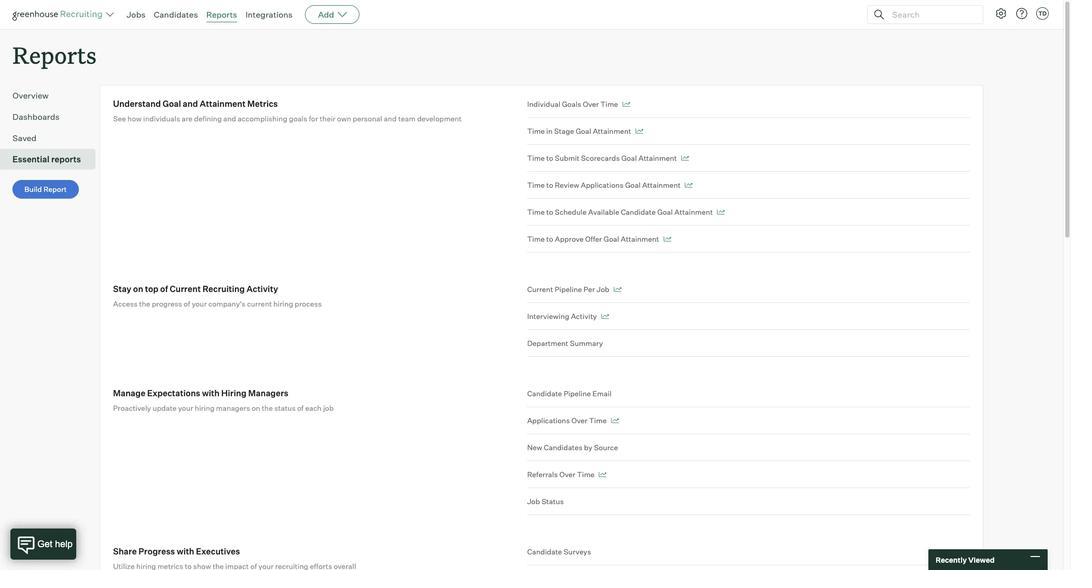 Task type: vqa. For each thing, say whether or not it's contained in the screenshot.
rightmost -
no



Task type: locate. For each thing, give the bounding box(es) containing it.
candidate
[[621, 208, 656, 217], [527, 389, 562, 398], [527, 548, 562, 556]]

goal
[[163, 99, 181, 109], [576, 127, 592, 136], [622, 154, 637, 163], [625, 181, 641, 190], [658, 208, 673, 217], [604, 235, 620, 243]]

icon chart image for time to schedule available candidate goal attainment
[[717, 210, 725, 215]]

pipeline left email
[[564, 389, 591, 398]]

applications up new
[[527, 416, 570, 425]]

hiring
[[221, 388, 247, 399]]

candidate for candidate surveys
[[527, 548, 562, 556]]

individual
[[527, 100, 561, 109]]

on inside manage expectations with hiring managers proactively update your hiring managers on the status of each job
[[252, 404, 260, 413]]

icon chart image for current pipeline per job
[[614, 287, 622, 292]]

candidate inside candidate surveys link
[[527, 548, 562, 556]]

your
[[192, 300, 207, 308], [178, 404, 193, 413]]

0 vertical spatial activity
[[247, 284, 278, 294]]

overview link
[[12, 89, 91, 102]]

0 vertical spatial with
[[202, 388, 220, 399]]

1 vertical spatial activity
[[571, 312, 597, 321]]

defining
[[194, 114, 222, 123]]

hiring left managers
[[195, 404, 215, 413]]

3 to from the top
[[547, 208, 554, 217]]

team
[[398, 114, 416, 123]]

1 to from the top
[[547, 154, 554, 163]]

with inside manage expectations with hiring managers proactively update your hiring managers on the status of each job
[[202, 388, 220, 399]]

goal inside understand goal and attainment metrics see how individuals are defining and accomplishing goals for their own personal and team development
[[163, 99, 181, 109]]

candidate up applications over time
[[527, 389, 562, 398]]

essential reports
[[12, 154, 81, 165]]

in
[[547, 127, 553, 136]]

reports down greenhouse recruiting image
[[12, 39, 97, 70]]

email
[[593, 389, 612, 398]]

recruiting
[[203, 284, 245, 294]]

0 vertical spatial job
[[597, 285, 610, 294]]

over
[[583, 100, 599, 109], [572, 416, 588, 425], [560, 470, 576, 479]]

jobs
[[127, 9, 146, 20]]

icon chart image for time in stage goal attainment
[[636, 129, 644, 134]]

and up are
[[183, 99, 198, 109]]

over for applications over time
[[572, 416, 588, 425]]

candidate right available
[[621, 208, 656, 217]]

executives
[[196, 547, 240, 557]]

greenhouse recruiting image
[[12, 8, 106, 21]]

configure image
[[995, 7, 1008, 20]]

0 vertical spatial candidates
[[154, 9, 198, 20]]

the down "top"
[[139, 300, 150, 308]]

summary
[[570, 339, 603, 348]]

1 horizontal spatial hiring
[[274, 300, 293, 308]]

candidate for candidate pipeline email
[[527, 389, 562, 398]]

to left 'approve'
[[547, 235, 554, 243]]

process
[[295, 300, 322, 308]]

0 vertical spatial on
[[133, 284, 143, 294]]

status
[[542, 497, 564, 506]]

managers
[[216, 404, 250, 413]]

2 vertical spatial over
[[560, 470, 576, 479]]

2 vertical spatial of
[[297, 404, 304, 413]]

1 horizontal spatial the
[[262, 404, 273, 413]]

candidates left by
[[544, 443, 583, 452]]

icon chart image for individual goals over time
[[623, 102, 630, 107]]

1 vertical spatial job
[[527, 497, 540, 506]]

of left each
[[297, 404, 304, 413]]

proactively
[[113, 404, 151, 413]]

0 horizontal spatial activity
[[247, 284, 278, 294]]

of right "top"
[[160, 284, 168, 294]]

scorecards
[[581, 154, 620, 163]]

share
[[113, 547, 137, 557]]

are
[[182, 114, 193, 123]]

build report
[[24, 185, 67, 194]]

pipeline
[[555, 285, 582, 294], [564, 389, 591, 398]]

1 vertical spatial of
[[184, 300, 190, 308]]

reports right candidates link
[[206, 9, 237, 20]]

time down email
[[589, 416, 607, 425]]

with for executives
[[177, 547, 194, 557]]

over up new candidates by source
[[572, 416, 588, 425]]

individual goals over time
[[527, 100, 618, 109]]

of
[[160, 284, 168, 294], [184, 300, 190, 308], [297, 404, 304, 413]]

0 horizontal spatial reports
[[12, 39, 97, 70]]

the inside manage expectations with hiring managers proactively update your hiring managers on the status of each job
[[262, 404, 273, 413]]

0 horizontal spatial current
[[170, 284, 201, 294]]

of right progress at the left bottom
[[184, 300, 190, 308]]

of inside manage expectations with hiring managers proactively update your hiring managers on the status of each job
[[297, 404, 304, 413]]

2 horizontal spatial and
[[384, 114, 397, 123]]

attainment inside understand goal and attainment metrics see how individuals are defining and accomplishing goals for their own personal and team development
[[200, 99, 246, 109]]

dashboards
[[12, 112, 60, 122]]

your left company's
[[192, 300, 207, 308]]

0 horizontal spatial candidates
[[154, 9, 198, 20]]

candidate left surveys at the right bottom of the page
[[527, 548, 562, 556]]

job right per
[[597, 285, 610, 294]]

the down the managers
[[262, 404, 273, 413]]

jobs link
[[127, 9, 146, 20]]

on down the managers
[[252, 404, 260, 413]]

1 vertical spatial over
[[572, 416, 588, 425]]

0 vertical spatial your
[[192, 300, 207, 308]]

1 horizontal spatial reports
[[206, 9, 237, 20]]

hiring right current
[[274, 300, 293, 308]]

to left 'submit' on the right top of page
[[547, 154, 554, 163]]

job left status
[[527, 497, 540, 506]]

integrations
[[246, 9, 293, 20]]

applications
[[581, 181, 624, 190], [527, 416, 570, 425]]

1 horizontal spatial activity
[[571, 312, 597, 321]]

time to approve offer goal attainment
[[527, 235, 660, 243]]

build
[[24, 185, 42, 194]]

1 vertical spatial pipeline
[[564, 389, 591, 398]]

see
[[113, 114, 126, 123]]

over right the goals
[[583, 100, 599, 109]]

current
[[170, 284, 201, 294], [527, 285, 553, 294]]

1 vertical spatial candidate
[[527, 389, 562, 398]]

current up interviewing
[[527, 285, 553, 294]]

4 to from the top
[[547, 235, 554, 243]]

development
[[417, 114, 462, 123]]

and left team
[[384, 114, 397, 123]]

1 vertical spatial reports
[[12, 39, 97, 70]]

pipeline left per
[[555, 285, 582, 294]]

individuals
[[143, 114, 180, 123]]

hiring inside stay on top of current recruiting activity access the progress of your company's current hiring process
[[274, 300, 293, 308]]

update
[[153, 404, 177, 413]]

time left schedule
[[527, 208, 545, 217]]

job
[[323, 404, 334, 413]]

0 vertical spatial the
[[139, 300, 150, 308]]

0 horizontal spatial on
[[133, 284, 143, 294]]

on
[[133, 284, 143, 294], [252, 404, 260, 413]]

candidate inside candidate pipeline email link
[[527, 389, 562, 398]]

candidates right jobs
[[154, 9, 198, 20]]

0 horizontal spatial applications
[[527, 416, 570, 425]]

per
[[584, 285, 595, 294]]

reports
[[206, 9, 237, 20], [12, 39, 97, 70]]

activity
[[247, 284, 278, 294], [571, 312, 597, 321]]

essential reports link
[[12, 153, 91, 166]]

icon chart image
[[623, 102, 630, 107], [636, 129, 644, 134], [681, 156, 689, 161], [685, 183, 693, 188], [717, 210, 725, 215], [664, 237, 671, 242], [614, 287, 622, 292], [601, 314, 609, 319], [611, 418, 619, 424], [599, 472, 607, 478]]

1 vertical spatial hiring
[[195, 404, 215, 413]]

accomplishing
[[238, 114, 288, 123]]

0 vertical spatial of
[[160, 284, 168, 294]]

current up progress at the left bottom
[[170, 284, 201, 294]]

attainment
[[200, 99, 246, 109], [593, 127, 632, 136], [639, 154, 677, 163], [643, 181, 681, 190], [675, 208, 713, 217], [621, 235, 660, 243]]

department summary link
[[527, 330, 970, 357]]

with
[[202, 388, 220, 399], [177, 547, 194, 557]]

1 horizontal spatial on
[[252, 404, 260, 413]]

time right the goals
[[601, 100, 618, 109]]

icon chart image for time to approve offer goal attainment
[[664, 237, 671, 242]]

1 horizontal spatial with
[[202, 388, 220, 399]]

activity up current
[[247, 284, 278, 294]]

over right referrals
[[560, 470, 576, 479]]

to left schedule
[[547, 208, 554, 217]]

activity up summary
[[571, 312, 597, 321]]

1 vertical spatial on
[[252, 404, 260, 413]]

job
[[597, 285, 610, 294], [527, 497, 540, 506]]

manage expectations with hiring managers proactively update your hiring managers on the status of each job
[[113, 388, 334, 413]]

on left "top"
[[133, 284, 143, 294]]

your down the expectations
[[178, 404, 193, 413]]

applications down time to submit scorecards goal attainment
[[581, 181, 624, 190]]

interviewing
[[527, 312, 570, 321]]

build report button
[[12, 180, 79, 199]]

job status
[[527, 497, 564, 506]]

0 horizontal spatial with
[[177, 547, 194, 557]]

1 vertical spatial your
[[178, 404, 193, 413]]

0 vertical spatial pipeline
[[555, 285, 582, 294]]

0 horizontal spatial the
[[139, 300, 150, 308]]

candidate surveys
[[527, 548, 591, 556]]

1 vertical spatial applications
[[527, 416, 570, 425]]

1 vertical spatial the
[[262, 404, 273, 413]]

2 to from the top
[[547, 181, 554, 190]]

and right defining
[[223, 114, 236, 123]]

time to schedule available candidate goal attainment
[[527, 208, 713, 217]]

time left 'submit' on the right top of page
[[527, 154, 545, 163]]

progress
[[152, 300, 182, 308]]

with right progress
[[177, 547, 194, 557]]

their
[[320, 114, 336, 123]]

0 vertical spatial hiring
[[274, 300, 293, 308]]

0 horizontal spatial hiring
[[195, 404, 215, 413]]

1 horizontal spatial job
[[597, 285, 610, 294]]

1 horizontal spatial applications
[[581, 181, 624, 190]]

and
[[183, 99, 198, 109], [223, 114, 236, 123], [384, 114, 397, 123]]

1 vertical spatial with
[[177, 547, 194, 557]]

to left the review
[[547, 181, 554, 190]]

status
[[275, 404, 296, 413]]

0 vertical spatial applications
[[581, 181, 624, 190]]

1 horizontal spatial current
[[527, 285, 553, 294]]

2 horizontal spatial of
[[297, 404, 304, 413]]

0 vertical spatial reports
[[206, 9, 237, 20]]

2 vertical spatial candidate
[[527, 548, 562, 556]]

your inside stay on top of current recruiting activity access the progress of your company's current hiring process
[[192, 300, 207, 308]]

Search text field
[[890, 7, 974, 22]]

understand goal and attainment metrics see how individuals are defining and accomplishing goals for their own personal and team development
[[113, 99, 462, 123]]

1 horizontal spatial candidates
[[544, 443, 583, 452]]

with left hiring
[[202, 388, 220, 399]]

hiring inside manage expectations with hiring managers proactively update your hiring managers on the status of each job
[[195, 404, 215, 413]]



Task type: describe. For each thing, give the bounding box(es) containing it.
activity inside stay on top of current recruiting activity access the progress of your company's current hiring process
[[247, 284, 278, 294]]

share progress with executives
[[113, 547, 240, 557]]

surveys
[[564, 548, 591, 556]]

stay on top of current recruiting activity access the progress of your company's current hiring process
[[113, 284, 322, 308]]

stay
[[113, 284, 131, 294]]

0 horizontal spatial job
[[527, 497, 540, 506]]

referrals
[[527, 470, 558, 479]]

your inside manage expectations with hiring managers proactively update your hiring managers on the status of each job
[[178, 404, 193, 413]]

integrations link
[[246, 9, 293, 20]]

goals
[[562, 100, 582, 109]]

how
[[128, 114, 142, 123]]

interviewing activity
[[527, 312, 597, 321]]

new
[[527, 443, 543, 452]]

add
[[318, 9, 334, 20]]

new candidates by source
[[527, 443, 618, 452]]

approve
[[555, 235, 584, 243]]

time left 'approve'
[[527, 235, 545, 243]]

icon chart image for time to submit scorecards goal attainment
[[681, 156, 689, 161]]

candidate pipeline email link
[[527, 388, 970, 407]]

td
[[1039, 10, 1047, 17]]

0 horizontal spatial and
[[183, 99, 198, 109]]

own
[[337, 114, 351, 123]]

over for referrals over time
[[560, 470, 576, 479]]

on inside stay on top of current recruiting activity access the progress of your company's current hiring process
[[133, 284, 143, 294]]

available
[[589, 208, 620, 217]]

recently
[[936, 556, 967, 564]]

access
[[113, 300, 138, 308]]

reports link
[[206, 9, 237, 20]]

0 horizontal spatial of
[[160, 284, 168, 294]]

reports
[[51, 154, 81, 165]]

referrals over time
[[527, 470, 595, 479]]

candidate surveys link
[[527, 547, 970, 566]]

personal
[[353, 114, 382, 123]]

0 vertical spatial candidate
[[621, 208, 656, 217]]

job status link
[[527, 488, 970, 515]]

understand
[[113, 99, 161, 109]]

td button
[[1035, 5, 1051, 22]]

department summary
[[527, 339, 603, 348]]

each
[[305, 404, 322, 413]]

expectations
[[147, 388, 200, 399]]

td button
[[1037, 7, 1049, 20]]

icon chart image for interviewing activity
[[601, 314, 609, 319]]

time down by
[[577, 470, 595, 479]]

to for approve
[[547, 235, 554, 243]]

applications over time
[[527, 416, 607, 425]]

saved
[[12, 133, 36, 143]]

overview
[[12, 90, 49, 101]]

submit
[[555, 154, 580, 163]]

for
[[309, 114, 318, 123]]

top
[[145, 284, 159, 294]]

stage
[[554, 127, 574, 136]]

schedule
[[555, 208, 587, 217]]

to for review
[[547, 181, 554, 190]]

to for schedule
[[547, 208, 554, 217]]

viewed
[[969, 556, 995, 564]]

0 vertical spatial over
[[583, 100, 599, 109]]

report
[[43, 185, 67, 194]]

company's
[[209, 300, 246, 308]]

time left the review
[[527, 181, 545, 190]]

department
[[527, 339, 569, 348]]

1 horizontal spatial and
[[223, 114, 236, 123]]

current inside stay on top of current recruiting activity access the progress of your company's current hiring process
[[170, 284, 201, 294]]

recently viewed
[[936, 556, 995, 564]]

by
[[584, 443, 593, 452]]

dashboards link
[[12, 111, 91, 123]]

offer
[[586, 235, 602, 243]]

source
[[594, 443, 618, 452]]

with for hiring
[[202, 388, 220, 399]]

the inside stay on top of current recruiting activity access the progress of your company's current hiring process
[[139, 300, 150, 308]]

pipeline for stay on top of current recruiting activity
[[555, 285, 582, 294]]

time left in
[[527, 127, 545, 136]]

time to submit scorecards goal attainment
[[527, 154, 677, 163]]

1 vertical spatial candidates
[[544, 443, 583, 452]]

candidates link
[[154, 9, 198, 20]]

managers
[[248, 388, 289, 399]]

manage
[[113, 388, 146, 399]]

icon chart image for referrals over time
[[599, 472, 607, 478]]

time to review applications goal attainment
[[527, 181, 681, 190]]

pipeline for manage expectations with hiring managers
[[564, 389, 591, 398]]

time in stage goal attainment
[[527, 127, 632, 136]]

icon chart image for time to review applications goal attainment
[[685, 183, 693, 188]]

current
[[247, 300, 272, 308]]

metrics
[[247, 99, 278, 109]]

goals
[[289, 114, 307, 123]]

candidate pipeline email
[[527, 389, 612, 398]]

new candidates by source link
[[527, 434, 970, 461]]

current pipeline per job
[[527, 285, 610, 294]]

1 horizontal spatial of
[[184, 300, 190, 308]]

icon chart image for applications over time
[[611, 418, 619, 424]]

essential
[[12, 154, 49, 165]]

to for submit
[[547, 154, 554, 163]]

progress
[[139, 547, 175, 557]]

review
[[555, 181, 580, 190]]



